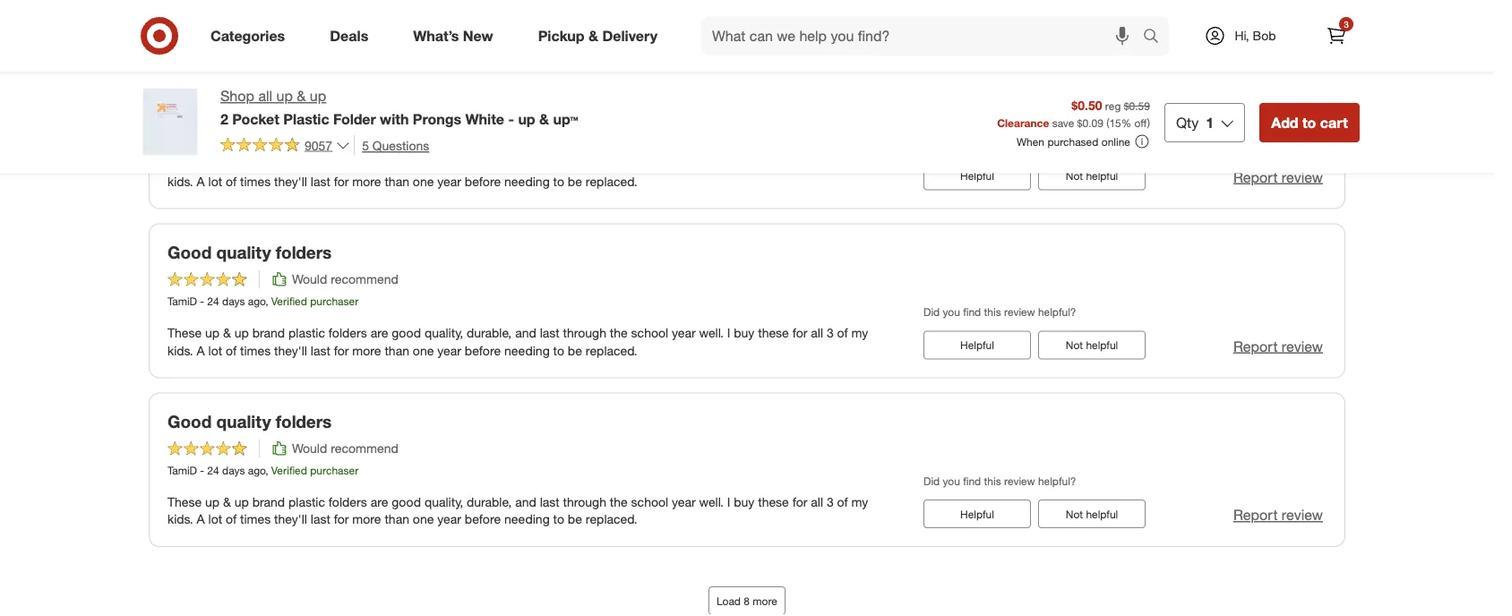 Task type: locate. For each thing, give the bounding box(es) containing it.
2 lot from the top
[[208, 343, 222, 358]]

tamid
[[168, 126, 197, 139], [168, 295, 197, 308], [168, 464, 197, 478]]

2 vertical spatial than
[[385, 512, 409, 527]]

3
[[1344, 18, 1349, 30], [827, 155, 834, 171], [827, 325, 834, 340], [827, 494, 834, 510]]

0 vertical spatial lot
[[208, 173, 222, 189]]

2 vertical spatial good
[[392, 494, 421, 510]]

helpful for 1st not helpful 'button' from the bottom
[[1086, 508, 1118, 521]]

0 vertical spatial one
[[413, 173, 434, 189]]

when
[[1017, 135, 1045, 148]]

2 verified from the top
[[271, 295, 307, 308]]

0 vertical spatial good quality folders
[[168, 73, 332, 94]]

these for second not helpful 'button' from the bottom
[[168, 325, 202, 340]]

2 vertical spatial good quality folders
[[168, 412, 332, 432]]

,
[[265, 126, 268, 139], [265, 295, 268, 308], [265, 464, 268, 478]]

helpful? for second not helpful 'button' from the bottom
[[1038, 306, 1076, 319]]

0 vertical spatial report
[[1234, 168, 1278, 186]]

what's new
[[413, 27, 493, 44]]

this for 1st not helpful 'button' from the bottom the helpful button
[[984, 475, 1001, 488]]

2 vertical spatial verified
[[271, 464, 307, 478]]

3 i from the top
[[727, 494, 730, 510]]

not helpful for 1st not helpful 'button' from the bottom
[[1066, 508, 1118, 521]]

1 one from the top
[[413, 173, 434, 189]]

2 the from the top
[[610, 325, 628, 340]]

3 these up & up brand plastic folders are good quality, durable, and last through the school year well. i buy these for all 3 of my kids. a lot of times they'll last for more than one year before needing to be replaced. from the top
[[168, 494, 868, 527]]

0 vertical spatial needing
[[504, 173, 550, 189]]

2 vertical spatial good
[[168, 412, 212, 432]]

1 vertical spatial would
[[292, 272, 327, 287]]

2 replaced. from the top
[[586, 343, 638, 358]]

delivery
[[602, 27, 658, 44]]

2 ago from the top
[[248, 295, 265, 308]]

0 vertical spatial would
[[292, 102, 327, 118]]

2 needing from the top
[[504, 343, 550, 358]]

3 helpful from the top
[[1086, 508, 1118, 521]]

3 plastic from the top
[[288, 494, 325, 510]]

0 vertical spatial did
[[924, 136, 940, 150]]

2 than from the top
[[385, 343, 409, 358]]

2 good from the top
[[168, 242, 212, 263]]

0 vertical spatial these up & up brand plastic folders are good quality, durable, and last through the school year well. i buy these for all 3 of my kids. a lot of times they'll last for more than one year before needing to be replaced.
[[168, 155, 868, 189]]

ago
[[248, 126, 265, 139], [248, 295, 265, 308], [248, 464, 265, 478]]

school for 1st not helpful 'button' from the bottom
[[631, 494, 669, 510]]

0 vertical spatial ,
[[265, 126, 268, 139]]

good for second not helpful 'button' from the bottom's the helpful button
[[392, 325, 421, 340]]

school for second not helpful 'button' from the bottom
[[631, 325, 669, 340]]

replaced.
[[586, 173, 638, 189], [586, 343, 638, 358], [586, 512, 638, 527]]

quality,
[[425, 155, 463, 171], [425, 325, 463, 340], [425, 494, 463, 510]]

1 vertical spatial are
[[371, 325, 388, 340]]

good quality folders
[[168, 73, 332, 94], [168, 242, 332, 263], [168, 412, 332, 432]]

1 vertical spatial quality
[[216, 242, 271, 263]]

0 vertical spatial not helpful
[[1066, 169, 1118, 183]]

2 , from the top
[[265, 295, 268, 308]]

2 vertical spatial helpful button
[[924, 500, 1031, 529]]

helpful
[[960, 169, 994, 183], [960, 339, 994, 352], [960, 508, 994, 521]]

days for second not helpful 'button' from the bottom's the helpful button
[[222, 295, 245, 308]]

1
[[1206, 114, 1214, 131]]

find for 3rd not helpful 'button' from the bottom of the page
[[963, 136, 981, 150]]

ago for 1st not helpful 'button' from the bottom
[[248, 464, 265, 478]]

helpful button for 1st not helpful 'button' from the bottom
[[924, 500, 1031, 529]]

be
[[568, 173, 582, 189], [568, 343, 582, 358], [568, 512, 582, 527]]

shop all up & up 2 pocket plastic folder with prongs white - up & up™
[[220, 87, 578, 128]]

1 purchaser from the top
[[310, 126, 359, 139]]

2 vertical spatial helpful
[[960, 508, 994, 521]]

durable,
[[467, 155, 512, 171], [467, 325, 512, 340], [467, 494, 512, 510]]

1 vertical spatial did
[[924, 306, 940, 319]]

2 vertical spatial my
[[852, 494, 868, 510]]

report review button
[[1234, 167, 1323, 188], [1234, 336, 1323, 357], [1234, 505, 1323, 526]]

3 tamid from the top
[[168, 464, 197, 478]]

2 vertical spatial replaced.
[[586, 512, 638, 527]]

24 for 1st not helpful 'button' from the bottom
[[207, 464, 219, 478]]

i
[[727, 155, 730, 171], [727, 325, 730, 340], [727, 494, 730, 510]]

3 you from the top
[[943, 475, 960, 488]]

you for 1st not helpful 'button' from the bottom
[[943, 475, 960, 488]]

did you find this review helpful?
[[924, 136, 1076, 150], [924, 306, 1076, 319], [924, 475, 1076, 488]]

1 report review button from the top
[[1234, 167, 1323, 188]]

3 ago from the top
[[248, 464, 265, 478]]

2 vertical spatial not helpful button
[[1038, 500, 1146, 529]]

8
[[744, 595, 750, 608]]

1 vertical spatial and
[[515, 325, 536, 340]]

3 before from the top
[[465, 512, 501, 527]]

more
[[352, 173, 381, 189], [352, 343, 381, 358], [352, 512, 381, 527], [753, 595, 778, 608]]

this
[[984, 136, 1001, 150], [984, 306, 1001, 319], [984, 475, 1001, 488]]

2 vertical spatial before
[[465, 512, 501, 527]]

are for second not helpful 'button' from the bottom's the helpful button
[[371, 325, 388, 340]]

tamid for second not helpful 'button' from the bottom
[[168, 295, 197, 308]]

1 well. from the top
[[699, 155, 724, 171]]

i for second not helpful 'button' from the bottom
[[727, 325, 730, 340]]

pickup
[[538, 27, 585, 44]]

1 vertical spatial helpful
[[960, 339, 994, 352]]

2 vertical spatial recommend
[[331, 441, 399, 457]]

1 replaced. from the top
[[586, 173, 638, 189]]

purchaser for second not helpful 'button' from the bottom
[[310, 295, 359, 308]]

1 would recommend from the top
[[292, 102, 399, 118]]

2 vertical spatial did you find this review helpful?
[[924, 475, 1076, 488]]

1 vertical spatial my
[[852, 325, 868, 340]]

year
[[672, 155, 696, 171], [437, 173, 461, 189], [672, 325, 696, 340], [437, 343, 461, 358], [672, 494, 696, 510], [437, 512, 461, 527]]

2 vertical spatial tamid - 24 days ago , verified purchaser
[[168, 464, 359, 478]]

3 they'll from the top
[[274, 512, 307, 527]]

3 times from the top
[[240, 512, 271, 527]]

lot for 1st not helpful 'button' from the bottom the helpful button
[[208, 512, 222, 527]]

i for 1st not helpful 'button' from the bottom
[[727, 494, 730, 510]]

load 8 more
[[717, 595, 778, 608]]

1 vertical spatial plastic
[[288, 325, 325, 340]]

replaced. for second not helpful 'button' from the bottom's the helpful button
[[586, 343, 638, 358]]

1 vertical spatial this
[[984, 306, 1001, 319]]

2 vertical spatial and
[[515, 494, 536, 510]]

2 vertical spatial find
[[963, 475, 981, 488]]

1 these up & up brand plastic folders are good quality, durable, and last through the school year well. i buy these for all 3 of my kids. a lot of times they'll last for more than one year before needing to be replaced. from the top
[[168, 155, 868, 189]]

3 recommend from the top
[[331, 441, 399, 457]]

recommend for 1st not helpful 'button' from the bottom
[[331, 441, 399, 457]]

through for 1st not helpful 'button' from the bottom the helpful button
[[563, 494, 606, 510]]

brand
[[252, 155, 285, 171], [252, 325, 285, 340], [252, 494, 285, 510]]

verified
[[271, 126, 307, 139], [271, 295, 307, 308], [271, 464, 307, 478]]

5 questions
[[362, 137, 429, 153]]

3 purchaser from the top
[[310, 464, 359, 478]]

3 lot from the top
[[208, 512, 222, 527]]

2 vertical spatial ,
[[265, 464, 268, 478]]

1 vertical spatial through
[[563, 325, 606, 340]]

1 vertical spatial tamid
[[168, 295, 197, 308]]

3 helpful button from the top
[[924, 500, 1031, 529]]

folder
[[333, 110, 376, 128]]

good for 1st not helpful 'button' from the bottom the helpful button
[[392, 494, 421, 510]]

0 vertical spatial 24
[[207, 126, 219, 139]]

find for second not helpful 'button' from the bottom
[[963, 306, 981, 319]]

1 be from the top
[[568, 173, 582, 189]]

1 vertical spatial than
[[385, 343, 409, 358]]

0 vertical spatial kids.
[[168, 173, 193, 189]]

the for second not helpful 'button' from the bottom's the helpful button
[[610, 325, 628, 340]]

1 vertical spatial times
[[240, 343, 271, 358]]

helpful
[[1086, 169, 1118, 183], [1086, 339, 1118, 352], [1086, 508, 1118, 521]]

3 school from the top
[[631, 494, 669, 510]]

for
[[793, 155, 808, 171], [334, 173, 349, 189], [793, 325, 808, 340], [334, 343, 349, 358], [793, 494, 808, 510], [334, 512, 349, 527]]

0 vertical spatial report review
[[1234, 168, 1323, 186]]

than
[[385, 173, 409, 189], [385, 343, 409, 358], [385, 512, 409, 527]]

you
[[943, 136, 960, 150], [943, 306, 960, 319], [943, 475, 960, 488]]

1 vertical spatial well.
[[699, 325, 724, 340]]

2 vertical spatial ago
[[248, 464, 265, 478]]

0 vertical spatial my
[[852, 155, 868, 171]]

2 tamid from the top
[[168, 295, 197, 308]]

0 vertical spatial a
[[197, 173, 205, 189]]

2 my from the top
[[852, 325, 868, 340]]

-
[[508, 110, 514, 128], [200, 126, 204, 139], [200, 295, 204, 308], [200, 464, 204, 478]]

1 vertical spatial recommend
[[331, 272, 399, 287]]

3 helpful from the top
[[960, 508, 994, 521]]

they'll
[[274, 173, 307, 189], [274, 343, 307, 358], [274, 512, 307, 527]]

search
[[1135, 29, 1178, 46]]

add to cart
[[1271, 114, 1348, 131]]

purchaser
[[310, 126, 359, 139], [310, 295, 359, 308], [310, 464, 359, 478]]

report for second not helpful 'button' from the bottom
[[1234, 338, 1278, 355]]

0 vertical spatial not
[[1066, 169, 1083, 183]]

1 vertical spatial ,
[[265, 295, 268, 308]]

3 would recommend from the top
[[292, 441, 399, 457]]

0 vertical spatial helpful
[[960, 169, 994, 183]]

1 report from the top
[[1234, 168, 1278, 186]]

2 vertical spatial times
[[240, 512, 271, 527]]

2 school from the top
[[631, 325, 669, 340]]

one
[[413, 173, 434, 189], [413, 343, 434, 358], [413, 512, 434, 527]]

verified for second not helpful 'button' from the bottom's the helpful button
[[271, 295, 307, 308]]

2 this from the top
[[984, 306, 1001, 319]]

up
[[276, 87, 293, 105], [310, 87, 326, 105], [518, 110, 535, 128], [205, 155, 220, 171], [235, 155, 249, 171], [205, 325, 220, 340], [235, 325, 249, 340], [205, 494, 220, 510], [235, 494, 249, 510]]

the for 1st not helpful 'button' from the bottom the helpful button
[[610, 494, 628, 510]]

well.
[[699, 155, 724, 171], [699, 325, 724, 340], [699, 494, 724, 510]]

2 did from the top
[[924, 306, 940, 319]]

0 vertical spatial are
[[371, 155, 388, 171]]

1 vertical spatial not helpful button
[[1038, 331, 1146, 360]]

report review button for 1st not helpful 'button' from the bottom
[[1234, 505, 1323, 526]]

did
[[924, 136, 940, 150], [924, 306, 940, 319], [924, 475, 940, 488]]

2 vertical spatial well.
[[699, 494, 724, 510]]

2 vertical spatial school
[[631, 494, 669, 510]]

helpful?
[[1038, 136, 1076, 150], [1038, 306, 1076, 319], [1038, 475, 1076, 488]]

did for 3rd not helpful 'button' from the bottom of the page
[[924, 136, 940, 150]]

1 not helpful from the top
[[1066, 169, 1118, 183]]

0 vertical spatial these
[[758, 155, 789, 171]]

2 i from the top
[[727, 325, 730, 340]]

2 you from the top
[[943, 306, 960, 319]]

2 vertical spatial not helpful
[[1066, 508, 1118, 521]]

3 inside "link"
[[1344, 18, 1349, 30]]

0 vertical spatial these
[[168, 155, 202, 171]]

1 vertical spatial good
[[168, 242, 212, 263]]

you for 3rd not helpful 'button' from the bottom of the page
[[943, 136, 960, 150]]

kids. for second not helpful 'button' from the bottom's the helpful button
[[168, 343, 193, 358]]

quality for 1st not helpful 'button' from the bottom the helpful button
[[216, 412, 271, 432]]

helpful for 3rd not helpful 'button' from the bottom of the page
[[960, 169, 994, 183]]

1 vertical spatial tamid - 24 days ago , verified purchaser
[[168, 295, 359, 308]]

1 did from the top
[[924, 136, 940, 150]]

1 vertical spatial verified
[[271, 295, 307, 308]]

5
[[362, 137, 369, 153]]

did for 1st not helpful 'button' from the bottom
[[924, 475, 940, 488]]

5 questions link
[[354, 135, 429, 156]]

1 vertical spatial these
[[758, 325, 789, 340]]

pickup & delivery
[[538, 27, 658, 44]]

2 helpful? from the top
[[1038, 306, 1076, 319]]

1 tamid - 24 days ago , verified purchaser from the top
[[168, 126, 359, 139]]

helpful button
[[924, 162, 1031, 190], [924, 331, 1031, 360], [924, 500, 1031, 529]]

buy
[[734, 155, 755, 171], [734, 325, 755, 340], [734, 494, 755, 510]]

- inside 'shop all up & up 2 pocket plastic folder with prongs white - up & up™'
[[508, 110, 514, 128]]

good quality folders for 1st not helpful 'button' from the bottom
[[168, 412, 332, 432]]

1 vertical spatial these
[[168, 325, 202, 340]]

1 the from the top
[[610, 155, 628, 171]]

2 vertical spatial not
[[1066, 508, 1083, 521]]

2 would from the top
[[292, 272, 327, 287]]

you for second not helpful 'button' from the bottom
[[943, 306, 960, 319]]

would recommend for 1st not helpful 'button' from the bottom
[[292, 441, 399, 457]]

1 vertical spatial needing
[[504, 343, 550, 358]]

to
[[1303, 114, 1316, 131], [553, 173, 564, 189], [553, 343, 564, 358], [553, 512, 564, 527]]

2 purchaser from the top
[[310, 295, 359, 308]]

3 report review button from the top
[[1234, 505, 1323, 526]]

recommend for second not helpful 'button' from the bottom
[[331, 272, 399, 287]]

3 report from the top
[[1234, 507, 1278, 524]]

not helpful button
[[1038, 162, 1146, 190], [1038, 331, 1146, 360], [1038, 500, 1146, 529]]

3 and from the top
[[515, 494, 536, 510]]

0 vertical spatial ago
[[248, 126, 265, 139]]

1 vertical spatial report review
[[1234, 338, 1323, 355]]

they'll for second not helpful 'button' from the bottom's the helpful button
[[274, 343, 307, 358]]

2 good quality folders from the top
[[168, 242, 332, 263]]

1 good from the top
[[168, 73, 212, 94]]

2 kids. from the top
[[168, 343, 193, 358]]

2 vertical spatial report review
[[1234, 507, 1323, 524]]

of
[[837, 155, 848, 171], [226, 173, 237, 189], [837, 325, 848, 340], [226, 343, 237, 358], [837, 494, 848, 510], [226, 512, 237, 527]]

1 helpful button from the top
[[924, 162, 1031, 190]]

1 through from the top
[[563, 155, 606, 171]]

2 24 from the top
[[207, 295, 219, 308]]

1 times from the top
[[240, 173, 271, 189]]

my
[[852, 155, 868, 171], [852, 325, 868, 340], [852, 494, 868, 510]]

2
[[220, 110, 228, 128]]

school
[[631, 155, 669, 171], [631, 325, 669, 340], [631, 494, 669, 510]]

2 vertical spatial would recommend
[[292, 441, 399, 457]]

0 vertical spatial did you find this review helpful?
[[924, 136, 1076, 150]]

2 vertical spatial be
[[568, 512, 582, 527]]

1 vertical spatial not
[[1066, 339, 1083, 352]]

0 vertical spatial tamid
[[168, 126, 197, 139]]

3 not helpful from the top
[[1066, 508, 1118, 521]]

0 vertical spatial the
[[610, 155, 628, 171]]

plastic
[[288, 155, 325, 171], [288, 325, 325, 340], [288, 494, 325, 510]]

would recommend for second not helpful 'button' from the bottom
[[292, 272, 399, 287]]

0 vertical spatial this
[[984, 136, 1001, 150]]

0 vertical spatial tamid - 24 days ago , verified purchaser
[[168, 126, 359, 139]]

helpful for 3rd not helpful 'button' from the bottom of the page
[[1086, 169, 1118, 183]]

2 are from the top
[[371, 325, 388, 340]]

1 vertical spatial not helpful
[[1066, 339, 1118, 352]]

1 vertical spatial helpful button
[[924, 331, 1031, 360]]

these
[[758, 155, 789, 171], [758, 325, 789, 340], [758, 494, 789, 510]]

2 vertical spatial quality
[[216, 412, 271, 432]]

1 vertical spatial ago
[[248, 295, 265, 308]]

would for second not helpful 'button' from the bottom's the helpful button
[[292, 272, 327, 287]]

2 tamid - 24 days ago , verified purchaser from the top
[[168, 295, 359, 308]]

0 vertical spatial verified
[[271, 126, 307, 139]]

would
[[292, 102, 327, 118], [292, 272, 327, 287], [292, 441, 327, 457]]

pocket
[[232, 110, 279, 128]]

new
[[463, 27, 493, 44]]

3 quality, from the top
[[425, 494, 463, 510]]

0 vertical spatial helpful?
[[1038, 136, 1076, 150]]

plastic for second not helpful 'button' from the bottom's the helpful button
[[288, 325, 325, 340]]

recommend
[[331, 102, 399, 118], [331, 272, 399, 287], [331, 441, 399, 457]]

search button
[[1135, 16, 1178, 59]]

report review
[[1234, 168, 1323, 186], [1234, 338, 1323, 355], [1234, 507, 1323, 524]]

bob
[[1253, 28, 1276, 43]]

2 vertical spatial through
[[563, 494, 606, 510]]

before for second not helpful 'button' from the bottom's the helpful button
[[465, 343, 501, 358]]

1 vertical spatial before
[[465, 343, 501, 358]]

1 vertical spatial replaced.
[[586, 343, 638, 358]]

needing
[[504, 173, 550, 189], [504, 343, 550, 358], [504, 512, 550, 527]]

3 than from the top
[[385, 512, 409, 527]]

plastic for 1st not helpful 'button' from the bottom the helpful button
[[288, 494, 325, 510]]

3 good quality folders from the top
[[168, 412, 332, 432]]

0 vertical spatial report review button
[[1234, 167, 1323, 188]]

0 vertical spatial and
[[515, 155, 536, 171]]

2 vertical spatial durable,
[[467, 494, 512, 510]]

2 brand from the top
[[252, 325, 285, 340]]

1 vertical spatial quality,
[[425, 325, 463, 340]]

quality, for 1st not helpful 'button' from the bottom
[[425, 494, 463, 510]]

2 these from the top
[[758, 325, 789, 340]]

these up & up brand plastic folders are good quality, durable, and last through the school year well. i buy these for all 3 of my kids. a lot of times they'll last for more than one year before needing to be replaced. for second not helpful 'button' from the bottom's the helpful button
[[168, 325, 868, 358]]

3 kids. from the top
[[168, 512, 193, 527]]

$0.50 reg $0.59 clearance save $ 0.09 ( 15 % off )
[[997, 97, 1150, 129]]

not
[[1066, 169, 1083, 183], [1066, 339, 1083, 352], [1066, 508, 1083, 521]]

purchaser for 1st not helpful 'button' from the bottom
[[310, 464, 359, 478]]

1 they'll from the top
[[274, 173, 307, 189]]

not helpful
[[1066, 169, 1118, 183], [1066, 339, 1118, 352], [1066, 508, 1118, 521]]

3 well. from the top
[[699, 494, 724, 510]]

1 vertical spatial helpful?
[[1038, 306, 1076, 319]]

0 vertical spatial i
[[727, 155, 730, 171]]

2 be from the top
[[568, 343, 582, 358]]

0 vertical spatial before
[[465, 173, 501, 189]]

2 vertical spatial helpful
[[1086, 508, 1118, 521]]

purchased
[[1048, 135, 1099, 148]]

report
[[1234, 168, 1278, 186], [1234, 338, 1278, 355], [1234, 507, 1278, 524]]

this for the helpful button corresponding to 3rd not helpful 'button' from the bottom of the page
[[984, 136, 1001, 150]]

tamid - 24 days ago , verified purchaser
[[168, 126, 359, 139], [168, 295, 359, 308], [168, 464, 359, 478]]

not helpful for 3rd not helpful 'button' from the bottom of the page
[[1066, 169, 1118, 183]]

questions
[[373, 137, 429, 153]]

%
[[1121, 116, 1132, 129]]

1 vertical spatial purchaser
[[310, 295, 359, 308]]

2 vertical spatial these up & up brand plastic folders are good quality, durable, and last through the school year well. i buy these for all 3 of my kids. a lot of times they'll last for more than one year before needing to be replaced.
[[168, 494, 868, 527]]

lot
[[208, 173, 222, 189], [208, 343, 222, 358], [208, 512, 222, 527]]

1 vertical spatial a
[[197, 343, 205, 358]]

1 good from the top
[[392, 155, 421, 171]]

0 vertical spatial days
[[222, 126, 245, 139]]

3 would from the top
[[292, 441, 327, 457]]

2 helpful from the top
[[960, 339, 994, 352]]

are
[[371, 155, 388, 171], [371, 325, 388, 340], [371, 494, 388, 510]]

good quality folders for second not helpful 'button' from the bottom
[[168, 242, 332, 263]]

3 verified from the top
[[271, 464, 307, 478]]

0 vertical spatial not helpful button
[[1038, 162, 1146, 190]]

well. for second not helpful 'button' from the bottom's the helpful button
[[699, 325, 724, 340]]

helpful for second not helpful 'button' from the bottom
[[960, 339, 994, 352]]

0 vertical spatial they'll
[[274, 173, 307, 189]]

2 durable, from the top
[[467, 325, 512, 340]]

kids.
[[168, 173, 193, 189], [168, 343, 193, 358], [168, 512, 193, 527]]

one for second not helpful 'button' from the bottom
[[413, 343, 434, 358]]

1 would from the top
[[292, 102, 327, 118]]

with
[[380, 110, 409, 128]]

before
[[465, 173, 501, 189], [465, 343, 501, 358], [465, 512, 501, 527]]

last
[[540, 155, 560, 171], [311, 173, 330, 189], [540, 325, 560, 340], [311, 343, 330, 358], [540, 494, 560, 510], [311, 512, 330, 527]]



Task type: vqa. For each thing, say whether or not it's contained in the screenshot.
the 1'6"x2'6"/18"x30" Hello Doorma 'Link'
no



Task type: describe. For each thing, give the bounding box(es) containing it.
1 than from the top
[[385, 173, 409, 189]]

1 good quality folders from the top
[[168, 73, 332, 94]]

1 , from the top
[[265, 126, 268, 139]]

would for 1st not helpful 'button' from the bottom the helpful button
[[292, 441, 327, 457]]

1 brand from the top
[[252, 155, 285, 171]]

1 did you find this review helpful? from the top
[[924, 136, 1076, 150]]

helpful for 1st not helpful 'button' from the bottom
[[960, 508, 994, 521]]

report for 3rd not helpful 'button' from the bottom of the page
[[1234, 168, 1278, 186]]

helpful button for second not helpful 'button' from the bottom
[[924, 331, 1031, 360]]

these up & up brand plastic folders are good quality, durable, and last through the school year well. i buy these for all 3 of my kids. a lot of times they'll last for more than one year before needing to be replaced. for 1st not helpful 'button' from the bottom the helpful button
[[168, 494, 868, 527]]

24 for second not helpful 'button' from the bottom
[[207, 295, 219, 308]]

)
[[1147, 116, 1150, 129]]

1 ago from the top
[[248, 126, 265, 139]]

tamid - 24 days ago , verified purchaser for second not helpful 'button' from the bottom's the helpful button
[[168, 295, 359, 308]]

9057 link
[[220, 135, 350, 157]]

replaced. for 1st not helpful 'button' from the bottom the helpful button
[[586, 512, 638, 527]]

1 my from the top
[[852, 155, 868, 171]]

$0.59
[[1124, 99, 1150, 112]]

add to cart button
[[1260, 103, 1360, 142]]

ago for second not helpful 'button' from the bottom
[[248, 295, 265, 308]]

clearance
[[997, 116, 1049, 129]]

image of 2 pocket plastic folder with prongs white - up & up™ image
[[134, 86, 206, 158]]

1 a from the top
[[197, 173, 205, 189]]

1 quality from the top
[[216, 73, 271, 94]]

needing for 1st not helpful 'button' from the bottom the helpful button
[[504, 512, 550, 527]]

1 before from the top
[[465, 173, 501, 189]]

before for 1st not helpful 'button' from the bottom the helpful button
[[465, 512, 501, 527]]

3 a from the top
[[197, 512, 205, 527]]

load
[[717, 595, 741, 608]]

helpful? for 3rd not helpful 'button' from the bottom of the page
[[1038, 136, 1076, 150]]

quality, for second not helpful 'button' from the bottom
[[425, 325, 463, 340]]

cart
[[1320, 114, 1348, 131]]

, for second not helpful 'button' from the bottom's the helpful button
[[265, 295, 268, 308]]

categories
[[211, 27, 285, 44]]

needing for second not helpful 'button' from the bottom's the helpful button
[[504, 343, 550, 358]]

report review button for second not helpful 'button' from the bottom
[[1234, 336, 1323, 357]]

quality for second not helpful 'button' from the bottom's the helpful button
[[216, 242, 271, 263]]

1 buy from the top
[[734, 155, 755, 171]]

deals link
[[315, 16, 391, 56]]

hi, bob
[[1235, 28, 1276, 43]]

1 lot from the top
[[208, 173, 222, 189]]

not for 1st not helpful 'button' from the bottom
[[1066, 508, 1083, 521]]

3 link
[[1317, 16, 1356, 56]]

report for 1st not helpful 'button' from the bottom
[[1234, 507, 1278, 524]]

when purchased online
[[1017, 135, 1131, 148]]

helpful button for 3rd not helpful 'button' from the bottom of the page
[[924, 162, 1031, 190]]

brand for 1st not helpful 'button' from the bottom the helpful button
[[252, 494, 285, 510]]

up™
[[553, 110, 578, 128]]

$
[[1077, 116, 1083, 129]]

shop
[[220, 87, 254, 105]]

they'll for 1st not helpful 'button' from the bottom the helpful button
[[274, 512, 307, 527]]

1 verified from the top
[[271, 126, 307, 139]]

not helpful for second not helpful 'button' from the bottom
[[1066, 339, 1118, 352]]

not for second not helpful 'button' from the bottom
[[1066, 339, 1083, 352]]

1 days from the top
[[222, 126, 245, 139]]

these for 1st not helpful 'button' from the bottom
[[168, 494, 202, 510]]

lot for second not helpful 'button' from the bottom's the helpful button
[[208, 343, 222, 358]]

kids. for 1st not helpful 'button' from the bottom the helpful button
[[168, 512, 193, 527]]

helpful? for 1st not helpful 'button' from the bottom
[[1038, 475, 1076, 488]]

3 good from the top
[[168, 412, 212, 432]]

1 quality, from the top
[[425, 155, 463, 171]]

3 durable, from the top
[[467, 494, 512, 510]]

verified for 1st not helpful 'button' from the bottom the helpful button
[[271, 464, 307, 478]]

3 buy from the top
[[734, 494, 755, 510]]

$0.50
[[1072, 97, 1102, 113]]

days for 1st not helpful 'button' from the bottom the helpful button
[[222, 464, 245, 478]]

1 kids. from the top
[[168, 173, 193, 189]]

1 these from the top
[[758, 155, 789, 171]]

this for second not helpful 'button' from the bottom's the helpful button
[[984, 306, 1001, 319]]

qty 1
[[1176, 114, 1214, 131]]

1 report review from the top
[[1234, 168, 1323, 186]]

be for 1st not helpful 'button' from the bottom the helpful button
[[568, 512, 582, 527]]

be for second not helpful 'button' from the bottom's the helpful button
[[568, 343, 582, 358]]

9057
[[305, 137, 332, 153]]

save
[[1052, 116, 1074, 129]]

categories link
[[195, 16, 307, 56]]

2 buy from the top
[[734, 325, 755, 340]]

online
[[1102, 135, 1131, 148]]

through for second not helpful 'button' from the bottom's the helpful button
[[563, 325, 606, 340]]

3 not helpful button from the top
[[1038, 500, 1146, 529]]

plastic
[[283, 110, 329, 128]]

1 durable, from the top
[[467, 155, 512, 171]]

0.09
[[1083, 116, 1104, 129]]

1 these from the top
[[168, 155, 202, 171]]

prongs
[[413, 110, 461, 128]]

1 i from the top
[[727, 155, 730, 171]]

tamid - 24 days ago , verified purchaser for 1st not helpful 'button' from the bottom the helpful button
[[168, 464, 359, 478]]

find for 1st not helpful 'button' from the bottom
[[963, 475, 981, 488]]

than for 1st not helpful 'button' from the bottom
[[385, 512, 409, 527]]

than for second not helpful 'button' from the bottom
[[385, 343, 409, 358]]

1 plastic from the top
[[288, 155, 325, 171]]

report review button for 3rd not helpful 'button' from the bottom of the page
[[1234, 167, 1323, 188]]

are for 1st not helpful 'button' from the bottom the helpful button
[[371, 494, 388, 510]]

1 not helpful button from the top
[[1038, 162, 1146, 190]]

3 report review from the top
[[1234, 507, 1323, 524]]

hi,
[[1235, 28, 1249, 43]]

2 times from the top
[[240, 343, 271, 358]]

off
[[1135, 116, 1147, 129]]

not for 3rd not helpful 'button' from the bottom of the page
[[1066, 169, 1083, 183]]

3 my from the top
[[852, 494, 868, 510]]

2 did you find this review helpful? from the top
[[924, 306, 1076, 319]]

tamid for 1st not helpful 'button' from the bottom
[[168, 464, 197, 478]]

15
[[1109, 116, 1121, 129]]

1 and from the top
[[515, 155, 536, 171]]

what's
[[413, 27, 459, 44]]

reg
[[1105, 99, 1121, 112]]

1 recommend from the top
[[331, 102, 399, 118]]

2 and from the top
[[515, 325, 536, 340]]

1 tamid from the top
[[168, 126, 197, 139]]

did for second not helpful 'button' from the bottom
[[924, 306, 940, 319]]

pickup & delivery link
[[523, 16, 680, 56]]

3 did you find this review helpful? from the top
[[924, 475, 1076, 488]]

what's new link
[[398, 16, 516, 56]]

qty
[[1176, 114, 1199, 131]]

white
[[465, 110, 504, 128]]

1 school from the top
[[631, 155, 669, 171]]

brand for second not helpful 'button' from the bottom's the helpful button
[[252, 325, 285, 340]]

deals
[[330, 27, 368, 44]]

, for 1st not helpful 'button' from the bottom the helpful button
[[265, 464, 268, 478]]

2 a from the top
[[197, 343, 205, 358]]

2 not helpful button from the top
[[1038, 331, 1146, 360]]

all inside 'shop all up & up 2 pocket plastic folder with prongs white - up & up™'
[[258, 87, 272, 105]]

add
[[1271, 114, 1299, 131]]

(
[[1107, 116, 1109, 129]]

1 are from the top
[[371, 155, 388, 171]]

well. for 1st not helpful 'button' from the bottom the helpful button
[[699, 494, 724, 510]]

1 needing from the top
[[504, 173, 550, 189]]

1 24 from the top
[[207, 126, 219, 139]]

to inside add to cart button
[[1303, 114, 1316, 131]]

helpful for second not helpful 'button' from the bottom
[[1086, 339, 1118, 352]]

What can we help you find? suggestions appear below search field
[[701, 16, 1148, 56]]

2 report review from the top
[[1234, 338, 1323, 355]]

one for 1st not helpful 'button' from the bottom
[[413, 512, 434, 527]]

3 these from the top
[[758, 494, 789, 510]]



